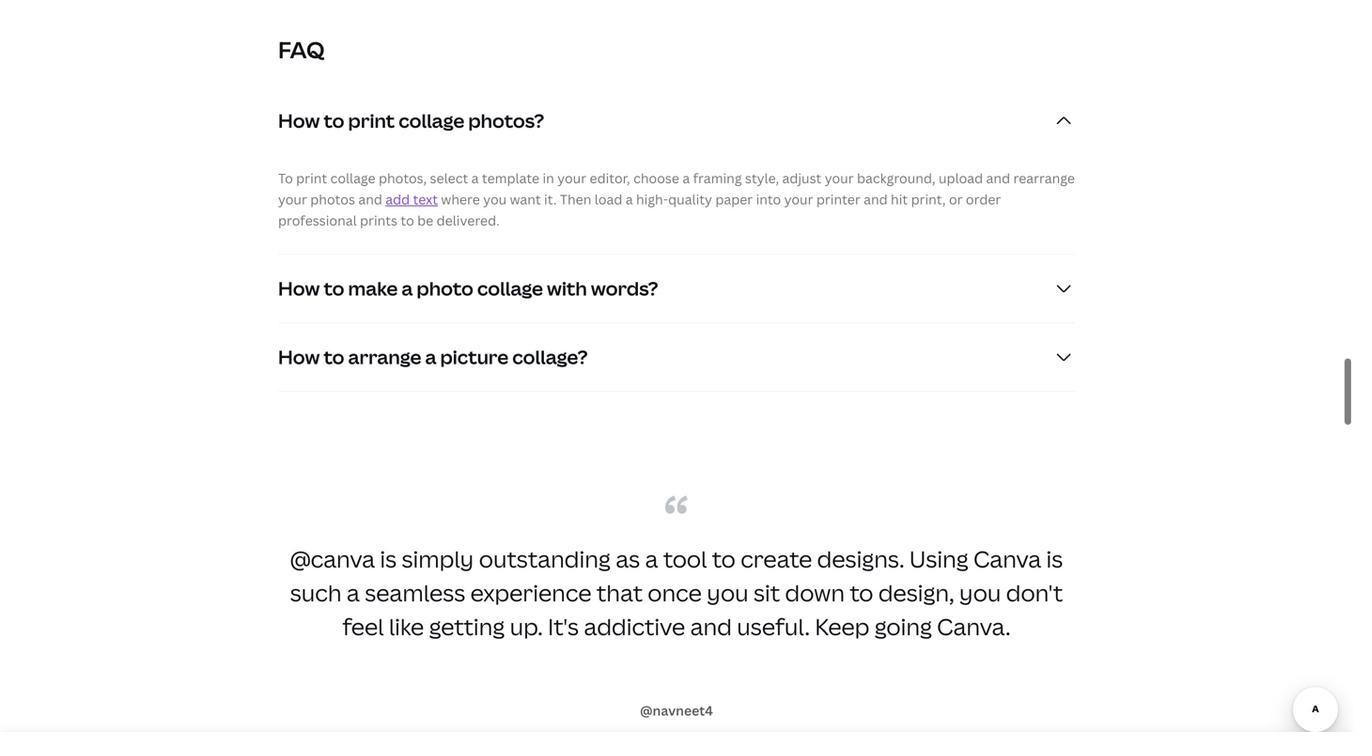 Task type: vqa. For each thing, say whether or not it's contained in the screenshot.
adjust
yes



Task type: locate. For each thing, give the bounding box(es) containing it.
your down adjust
[[785, 190, 814, 208]]

hit
[[891, 190, 908, 208]]

1 how from the top
[[278, 108, 320, 134]]

to left arrange
[[324, 344, 345, 370]]

you
[[483, 190, 507, 208], [707, 578, 749, 608], [960, 578, 1002, 608]]

3 how from the top
[[278, 344, 320, 370]]

1 horizontal spatial you
[[707, 578, 749, 608]]

collage?
[[513, 344, 588, 370]]

getting
[[429, 611, 505, 642]]

your
[[558, 169, 587, 187], [825, 169, 854, 187], [278, 190, 307, 208], [785, 190, 814, 208]]

to left make at the left
[[324, 275, 345, 301]]

to inside 'dropdown button'
[[324, 108, 345, 134]]

is up seamless
[[380, 544, 397, 574]]

it's
[[548, 611, 579, 642]]

how to arrange a picture collage? button
[[278, 323, 1076, 391]]

@canva
[[290, 544, 375, 574]]

0 horizontal spatial print
[[296, 169, 327, 187]]

a inside dropdown button
[[402, 275, 413, 301]]

collage left with
[[478, 275, 543, 301]]

how up 'to'
[[278, 108, 320, 134]]

your up printer
[[825, 169, 854, 187]]

and down once
[[691, 611, 732, 642]]

useful.
[[737, 611, 810, 642]]

is
[[380, 544, 397, 574], [1047, 544, 1064, 574]]

professional
[[278, 212, 357, 229]]

how for how to print collage photos?
[[278, 108, 320, 134]]

editor,
[[590, 169, 631, 187]]

canva.
[[938, 611, 1011, 642]]

and
[[987, 169, 1011, 187], [359, 190, 383, 208], [864, 190, 888, 208], [691, 611, 732, 642]]

how to make a photo collage with words? button
[[278, 255, 1076, 322]]

a left picture
[[425, 344, 437, 370]]

collage up photos
[[331, 169, 376, 187]]

0 horizontal spatial is
[[380, 544, 397, 574]]

you left "sit"
[[707, 578, 749, 608]]

and left hit
[[864, 190, 888, 208]]

1 is from the left
[[380, 544, 397, 574]]

that
[[597, 578, 643, 608]]

collage inside dropdown button
[[478, 275, 543, 301]]

to inside where you want it. then load a high-quality paper into your printer and hit print, or order professional prints to be delivered.
[[401, 212, 414, 229]]

picture
[[440, 344, 509, 370]]

want
[[510, 190, 541, 208]]

upload
[[939, 169, 984, 187]]

to down the faq
[[324, 108, 345, 134]]

0 horizontal spatial you
[[483, 190, 507, 208]]

2 horizontal spatial collage
[[478, 275, 543, 301]]

how inside 'dropdown button'
[[278, 108, 320, 134]]

a
[[472, 169, 479, 187], [683, 169, 690, 187], [626, 190, 633, 208], [402, 275, 413, 301], [425, 344, 437, 370], [645, 544, 659, 574], [347, 578, 360, 608]]

add text link
[[386, 190, 438, 208]]

1 horizontal spatial print
[[348, 108, 395, 134]]

or
[[950, 190, 963, 208]]

0 vertical spatial how
[[278, 108, 320, 134]]

and inside where you want it. then load a high-quality paper into your printer and hit print, or order professional prints to be delivered.
[[864, 190, 888, 208]]

how inside dropdown button
[[278, 275, 320, 301]]

using
[[910, 544, 969, 574]]

collage up 'select'
[[399, 108, 465, 134]]

1 vertical spatial how
[[278, 275, 320, 301]]

1 horizontal spatial collage
[[399, 108, 465, 134]]

it.
[[544, 190, 557, 208]]

2 vertical spatial how
[[278, 344, 320, 370]]

like
[[389, 611, 424, 642]]

load
[[595, 190, 623, 208]]

how to arrange a picture collage?
[[278, 344, 588, 370]]

how left arrange
[[278, 344, 320, 370]]

2 horizontal spatial you
[[960, 578, 1002, 608]]

you down the template
[[483, 190, 507, 208]]

a up where at the left top
[[472, 169, 479, 187]]

to
[[278, 169, 293, 187]]

a right make at the left
[[402, 275, 413, 301]]

how down "professional"
[[278, 275, 320, 301]]

how
[[278, 108, 320, 134], [278, 275, 320, 301], [278, 344, 320, 370]]

print
[[348, 108, 395, 134], [296, 169, 327, 187]]

don't
[[1007, 578, 1064, 608]]

addictive
[[584, 611, 686, 642]]

is up don't
[[1047, 544, 1064, 574]]

you up 'canva.'
[[960, 578, 1002, 608]]

1 vertical spatial collage
[[331, 169, 376, 187]]

print up "photos,"
[[348, 108, 395, 134]]

prints
[[360, 212, 398, 229]]

text
[[413, 190, 438, 208]]

style,
[[745, 169, 780, 187]]

0 vertical spatial collage
[[399, 108, 465, 134]]

make
[[348, 275, 398, 301]]

and up order
[[987, 169, 1011, 187]]

a right the load
[[626, 190, 633, 208]]

to
[[324, 108, 345, 134], [401, 212, 414, 229], [324, 275, 345, 301], [324, 344, 345, 370], [712, 544, 736, 574], [850, 578, 874, 608]]

framing
[[693, 169, 742, 187]]

select
[[430, 169, 469, 187]]

how to print collage photos?
[[278, 108, 545, 134]]

how to print collage photos? button
[[278, 87, 1076, 155]]

1 horizontal spatial is
[[1047, 544, 1064, 574]]

background,
[[857, 169, 936, 187]]

print right 'to'
[[296, 169, 327, 187]]

how inside dropdown button
[[278, 344, 320, 370]]

print inside to print collage photos, select a template in your editor, choose a framing style, adjust your background, upload and rearrange your photos and
[[296, 169, 327, 187]]

delivered.
[[437, 212, 500, 229]]

simply
[[402, 544, 474, 574]]

your up then
[[558, 169, 587, 187]]

1 vertical spatial print
[[296, 169, 327, 187]]

0 vertical spatial print
[[348, 108, 395, 134]]

adjust
[[783, 169, 822, 187]]

2 how from the top
[[278, 275, 320, 301]]

collage
[[399, 108, 465, 134], [331, 169, 376, 187], [478, 275, 543, 301]]

how to make a photo collage with words?
[[278, 275, 659, 301]]

photos
[[311, 190, 355, 208]]

0 horizontal spatial collage
[[331, 169, 376, 187]]

to left the 'be'
[[401, 212, 414, 229]]

2 vertical spatial collage
[[478, 275, 543, 301]]

quotation mark image
[[666, 495, 688, 514]]

experience
[[471, 578, 592, 608]]

a up quality
[[683, 169, 690, 187]]

how for how to arrange a picture collage?
[[278, 344, 320, 370]]



Task type: describe. For each thing, give the bounding box(es) containing it.
a inside dropdown button
[[425, 344, 437, 370]]

create
[[741, 544, 813, 574]]

once
[[648, 578, 702, 608]]

outstanding
[[479, 544, 611, 574]]

to inside dropdown button
[[324, 344, 345, 370]]

@navneet4
[[640, 702, 713, 720]]

add
[[386, 190, 410, 208]]

to down designs.
[[850, 578, 874, 608]]

arrange
[[348, 344, 422, 370]]

choose
[[634, 169, 680, 187]]

high-
[[637, 190, 669, 208]]

sit
[[754, 578, 780, 608]]

where you want it. then load a high-quality paper into your printer and hit print, or order professional prints to be delivered.
[[278, 190, 1002, 229]]

canva
[[974, 544, 1042, 574]]

words?
[[591, 275, 659, 301]]

and inside @canva is simply outstanding as a tool to create designs. using canva is such a seamless experience that once you sit down to design, you don't feel like getting up. it's addictive and useful. keep going canva.
[[691, 611, 732, 642]]

to right tool
[[712, 544, 736, 574]]

photos?
[[469, 108, 545, 134]]

collage inside to print collage photos, select a template in your editor, choose a framing style, adjust your background, upload and rearrange your photos and
[[331, 169, 376, 187]]

into
[[756, 190, 782, 208]]

faq
[[278, 34, 325, 65]]

printer
[[817, 190, 861, 208]]

you inside where you want it. then load a high-quality paper into your printer and hit print, or order professional prints to be delivered.
[[483, 190, 507, 208]]

going
[[875, 611, 933, 642]]

template
[[482, 169, 540, 187]]

paper
[[716, 190, 753, 208]]

print inside 'dropdown button'
[[348, 108, 395, 134]]

tool
[[664, 544, 707, 574]]

down
[[786, 578, 845, 608]]

add text
[[386, 190, 438, 208]]

photos,
[[379, 169, 427, 187]]

and up prints
[[359, 190, 383, 208]]

photo
[[417, 275, 474, 301]]

design,
[[879, 578, 955, 608]]

a up feel
[[347, 578, 360, 608]]

where
[[441, 190, 480, 208]]

feel
[[343, 611, 384, 642]]

quality
[[669, 190, 713, 208]]

up.
[[510, 611, 543, 642]]

seamless
[[365, 578, 466, 608]]

keep
[[815, 611, 870, 642]]

as
[[616, 544, 640, 574]]

then
[[560, 190, 592, 208]]

@canva is simply outstanding as a tool to create designs. using canva is such a seamless experience that once you sit down to design, you don't feel like getting up. it's addictive and useful. keep going canva.
[[290, 544, 1064, 642]]

your inside where you want it. then load a high-quality paper into your printer and hit print, or order professional prints to be delivered.
[[785, 190, 814, 208]]

designs.
[[818, 544, 905, 574]]

your down 'to'
[[278, 190, 307, 208]]

a inside where you want it. then load a high-quality paper into your printer and hit print, or order professional prints to be delivered.
[[626, 190, 633, 208]]

print,
[[912, 190, 946, 208]]

order
[[966, 190, 1002, 208]]

how for how to make a photo collage with words?
[[278, 275, 320, 301]]

2 is from the left
[[1047, 544, 1064, 574]]

a right as
[[645, 544, 659, 574]]

collage inside 'dropdown button'
[[399, 108, 465, 134]]

with
[[547, 275, 587, 301]]

to inside dropdown button
[[324, 275, 345, 301]]

rearrange
[[1014, 169, 1076, 187]]

such
[[290, 578, 342, 608]]

to print collage photos, select a template in your editor, choose a framing style, adjust your background, upload and rearrange your photos and
[[278, 169, 1076, 208]]

in
[[543, 169, 555, 187]]

be
[[418, 212, 434, 229]]



